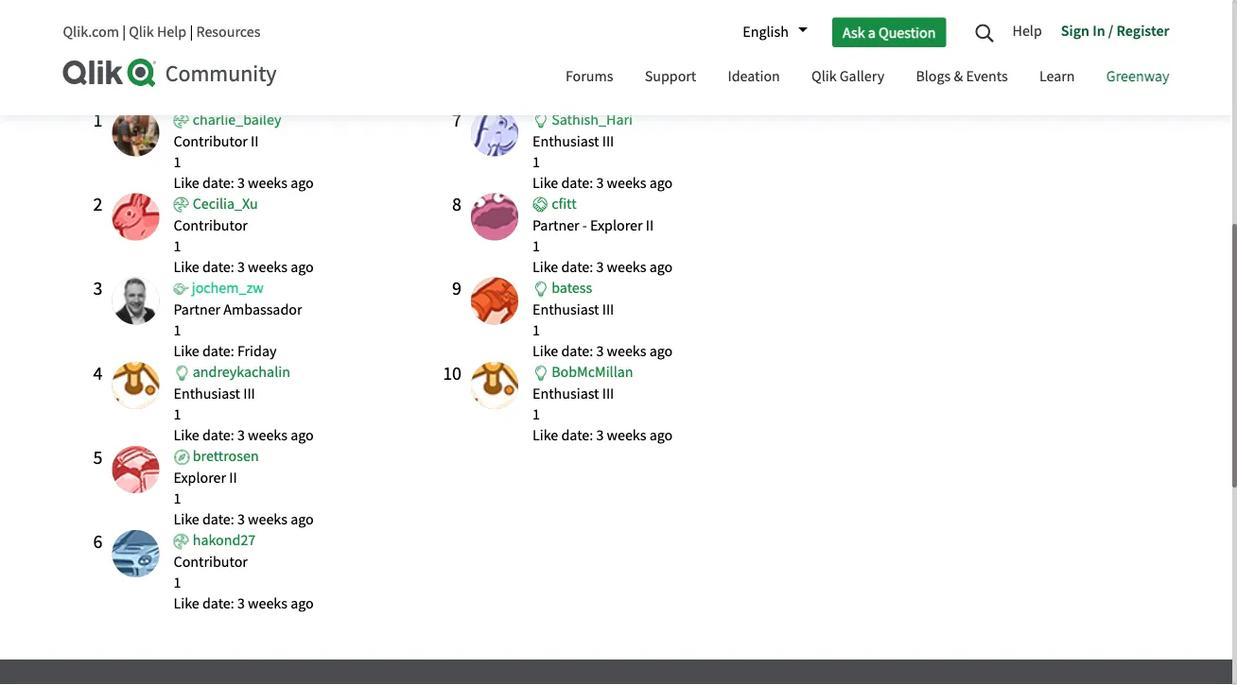 Task type: describe. For each thing, give the bounding box(es) containing it.
contributor for 2
[[174, 216, 248, 235]]

friday
[[237, 342, 277, 361]]

iii for 7
[[602, 132, 614, 151]]

like inside partner - explorer ii 1 like date: 3 weeks ago
[[533, 257, 558, 277]]

5
[[93, 446, 103, 470]]

gallery
[[840, 67, 885, 86]]

cfitt link
[[552, 194, 577, 213]]

support
[[645, 67, 697, 86]]

bobmcmillan
[[552, 363, 634, 382]]

weeks for 4
[[248, 426, 288, 446]]

weeks for 7
[[607, 173, 647, 193]]

1 right the bobmcmillan image
[[533, 405, 540, 425]]

contributor image for 2
[[174, 197, 190, 213]]

charlie_bailey
[[193, 110, 281, 129]]

hakond27 image
[[112, 531, 159, 578]]

ago for 1
[[291, 173, 314, 193]]

1 horizontal spatial help
[[1013, 21, 1042, 40]]

qlik inside "link"
[[812, 67, 837, 86]]

question
[[879, 22, 936, 42]]

enthusiast iii 1 like date: 3 weeks ago for 7
[[533, 132, 673, 193]]

events
[[966, 67, 1008, 86]]

sathish_hari image
[[471, 109, 519, 157]]

ask a question link
[[833, 17, 947, 47]]

ago for 5
[[291, 510, 314, 530]]

3 inside partner - explorer ii 1 like date: 3 weeks ago
[[597, 257, 604, 277]]

andreykachalin
[[193, 363, 290, 382]]

blogs
[[916, 67, 951, 86]]

blogs & events button
[[902, 50, 1023, 106]]

resources link
[[196, 22, 261, 42]]

like down hakond27 link
[[174, 595, 199, 614]]

2 | from the left
[[190, 22, 193, 42]]

weeks for 9
[[607, 342, 647, 361]]

contributor 1 like date: 3 weeks ago for 6
[[174, 553, 314, 614]]

ago inside partner - explorer ii 1 like date: 3 weeks ago
[[650, 257, 673, 277]]

community link
[[63, 59, 533, 88]]

ago for 4
[[291, 426, 314, 446]]

hakond27 link
[[193, 531, 256, 551]]

qlik.com | qlik help | resources
[[63, 22, 261, 42]]

batess
[[552, 278, 592, 298]]

6
[[93, 530, 103, 554]]

weeks for 10
[[607, 426, 647, 446]]

enthusiast for 4
[[174, 384, 240, 404]]

ask
[[843, 22, 865, 42]]

enthusiast for 9
[[533, 300, 599, 320]]

sign
[[1061, 21, 1090, 40]]

english button
[[733, 16, 808, 48]]

1 up 'explorer ii' image
[[174, 405, 181, 425]]

andreykachalin image
[[112, 362, 159, 409]]

greenway
[[1107, 67, 1170, 86]]

like for 9
[[533, 342, 558, 361]]

cecilia_xu image
[[112, 194, 159, 241]]

1 inside explorer ii 1 like date: 3 weeks ago
[[174, 490, 181, 509]]

cfitt image
[[471, 194, 519, 241]]

like for 5
[[174, 510, 199, 530]]

contributor ii 1 like date: 3 weeks ago
[[174, 132, 314, 193]]

learn button
[[1026, 50, 1090, 106]]

partner ambassador image
[[174, 282, 189, 297]]

enthusiast iii image for 4
[[174, 366, 190, 382]]

weeks inside partner - explorer ii 1 like date: 3 weeks ago
[[607, 257, 647, 277]]

qlik gallery
[[812, 67, 885, 86]]

like for 1
[[174, 173, 199, 193]]

date: for 1
[[202, 173, 234, 193]]

explorer ii image
[[174, 450, 190, 466]]

brettrosen link
[[193, 447, 259, 466]]

enthusiast iii 1 like date: 3 weeks ago for 9
[[533, 300, 673, 361]]

sorted
[[110, 5, 153, 25]]

forums
[[566, 67, 614, 86]]

enthusiast for 10
[[533, 384, 599, 404]]

ideation button
[[714, 50, 795, 106]]

support button
[[631, 50, 711, 106]]

jochem_zw image
[[112, 278, 159, 325]]

contributor ii image
[[174, 113, 190, 129]]

&
[[954, 67, 963, 86]]

cfitt
[[552, 194, 577, 213]]

like up partner ambassador icon on the top
[[174, 257, 199, 277]]

partner ambassador 1 like date: friday
[[174, 300, 302, 361]]

contributor image for 6
[[174, 534, 190, 550]]

partner for 3
[[174, 300, 221, 320]]

greenway link
[[1093, 50, 1184, 106]]

iii for 4
[[243, 384, 255, 404]]

enthusiast iii image for 10
[[533, 366, 549, 382]]

explorer inside explorer ii 1 like date: 3 weeks ago
[[174, 469, 226, 488]]

4
[[93, 361, 103, 386]]

1 right the hakond27 image
[[174, 574, 181, 593]]

like for 7
[[533, 173, 558, 193]]

a
[[868, 22, 876, 42]]

date: for 4
[[202, 426, 234, 446]]

ii inside partner - explorer ii 1 like date: 3 weeks ago
[[646, 216, 654, 235]]

7
[[452, 108, 462, 133]]



Task type: vqa. For each thing, say whether or not it's contained in the screenshot.
Video Content
no



Task type: locate. For each thing, give the bounding box(es) containing it.
date: up brettrosen link
[[202, 426, 234, 446]]

1 left 'charlie_bailey' image
[[93, 108, 103, 133]]

like inside "contributor ii 1 like date: 3 weeks ago"
[[174, 173, 199, 193]]

2 contributor from the top
[[174, 216, 248, 235]]

| right by:
[[190, 22, 193, 42]]

ii inside explorer ii 1 like date: 3 weeks ago
[[229, 469, 237, 488]]

iii down partner - explorer ii 1 like date: 3 weeks ago
[[602, 300, 614, 320]]

-
[[583, 216, 587, 235]]

2 enthusiast iii image from the top
[[533, 366, 549, 382]]

partner - explorer ii 1 like date: 3 weeks ago
[[533, 216, 673, 277]]

like up 'explorer ii' image
[[174, 426, 199, 446]]

partner - explorer ii image
[[533, 197, 549, 213]]

english
[[743, 22, 789, 42]]

enthusiast iii 1 like date: 3 weeks ago for 10
[[533, 384, 673, 446]]

enthusiast iii image for 9
[[533, 281, 549, 297]]

3 inside explorer ii 1 like date: 3 weeks ago
[[237, 510, 245, 530]]

2 vertical spatial ii
[[229, 469, 237, 488]]

ago inside explorer ii 1 like date: 3 weeks ago
[[291, 510, 314, 530]]

explorer
[[590, 216, 643, 235], [174, 469, 226, 488]]

charlie_bailey image
[[112, 109, 159, 157]]

date: up jochem_zw
[[202, 257, 234, 277]]

ideation
[[728, 67, 780, 86]]

2 contributor 1 like date: 3 weeks ago from the top
[[174, 553, 314, 614]]

0 vertical spatial qlik
[[129, 22, 154, 42]]

cecilia_xu link
[[193, 194, 258, 213]]

weeks for 1
[[248, 173, 288, 193]]

like up bobmcmillan link on the bottom of page
[[533, 342, 558, 361]]

1 down partner - explorer ii image
[[533, 237, 540, 256]]

enthusiast iii image
[[533, 281, 549, 297], [533, 366, 549, 382]]

0 horizontal spatial |
[[122, 22, 126, 42]]

enthusiast iii image right the bobmcmillan image
[[533, 366, 549, 382]]

menu bar containing forums
[[552, 50, 1184, 106]]

andreykachalin link
[[193, 363, 290, 382]]

explorer ii 1 like date: 3 weeks ago
[[174, 469, 314, 530]]

forums button
[[552, 50, 628, 106]]

date: up cecilia_xu
[[202, 173, 234, 193]]

1 down 'explorer ii' image
[[174, 490, 181, 509]]

date: inside partner - explorer ii 1 like date: 3 weeks ago
[[562, 257, 593, 277]]

1 inside partner - explorer ii 1 like date: 3 weeks ago
[[533, 237, 540, 256]]

qlik image
[[63, 59, 158, 87]]

1 inside partner ambassador 1 like date: friday
[[174, 321, 181, 340]]

iii down andreykachalin
[[243, 384, 255, 404]]

contributor for 6
[[174, 553, 248, 573]]

/
[[1109, 21, 1114, 40]]

contributor down hakond27
[[174, 553, 248, 573]]

batess link
[[552, 278, 592, 298]]

like inside partner ambassador 1 like date: friday
[[174, 342, 199, 361]]

partner inside partner ambassador 1 like date: friday
[[174, 300, 221, 320]]

qlik.com
[[63, 22, 119, 42]]

0 horizontal spatial explorer
[[174, 469, 226, 488]]

help left sign
[[1013, 21, 1042, 40]]

1 horizontal spatial partner
[[533, 216, 580, 235]]

like for 3
[[174, 342, 199, 361]]

jochem_zw link
[[192, 278, 264, 298]]

contributor image left cecilia_xu link
[[174, 197, 190, 213]]

cecilia_xu
[[193, 194, 258, 213]]

hakond27
[[193, 531, 256, 551]]

resources
[[196, 22, 261, 42]]

3 inside "contributor ii 1 like date: 3 weeks ago"
[[237, 173, 245, 193]]

contributor 1 like date: 3 weeks ago up jochem_zw
[[174, 216, 314, 277]]

ago for 7
[[650, 173, 673, 193]]

enthusiast for 7
[[533, 132, 599, 151]]

charlie_bailey link
[[193, 110, 281, 129]]

1 vertical spatial ii
[[646, 216, 654, 235]]

date: inside "contributor ii 1 like date: 3 weeks ago"
[[202, 173, 234, 193]]

10
[[443, 361, 462, 386]]

date: for 10
[[562, 426, 593, 446]]

0 vertical spatial ii
[[251, 132, 259, 151]]

enthusiast iii 1 like date: 3 weeks ago down bobmcmillan link on the bottom of page
[[533, 384, 673, 446]]

like
[[174, 173, 199, 193], [533, 173, 558, 193], [174, 257, 199, 277], [533, 257, 558, 277], [174, 342, 199, 361], [533, 342, 558, 361], [174, 426, 199, 446], [533, 426, 558, 446], [174, 510, 199, 530], [174, 595, 199, 614]]

qlik.com link
[[63, 22, 119, 42]]

date: up hakond27 link
[[202, 510, 234, 530]]

enthusiast down sathish_hari
[[533, 132, 599, 151]]

0 vertical spatial enthusiast iii image
[[533, 281, 549, 297]]

date: inside explorer ii 1 like date: 3 weeks ago
[[202, 510, 234, 530]]

brettrosen image
[[112, 446, 159, 494]]

date: down bobmcmillan link on the bottom of page
[[562, 426, 593, 446]]

menu bar
[[552, 50, 1184, 106]]

explorer inside partner - explorer ii 1 like date: 3 weeks ago
[[590, 216, 643, 235]]

like up cecilia_xu link
[[174, 173, 199, 193]]

enthusiast iii image
[[533, 113, 549, 129], [174, 366, 190, 382]]

0 vertical spatial explorer
[[590, 216, 643, 235]]

iii
[[602, 132, 614, 151], [602, 300, 614, 320], [243, 384, 255, 404], [602, 384, 614, 404]]

batess image
[[471, 278, 519, 325]]

3 contributor from the top
[[174, 553, 248, 573]]

contributor
[[174, 132, 248, 151], [174, 216, 248, 235], [174, 553, 248, 573]]

enthusiast iii image right 'sathish_hari' image
[[533, 113, 549, 129]]

enthusiast down andreykachalin
[[174, 384, 240, 404]]

ask a question
[[843, 22, 936, 42]]

blogs & events
[[916, 67, 1008, 86]]

partner for 8
[[533, 216, 580, 235]]

like for 10
[[533, 426, 558, 446]]

1 vertical spatial qlik
[[812, 67, 837, 86]]

ii for 1
[[251, 132, 259, 151]]

1 horizontal spatial |
[[190, 22, 193, 42]]

brettrosen
[[193, 447, 259, 466]]

0 horizontal spatial qlik
[[129, 22, 154, 42]]

partner down partner ambassador icon on the top
[[174, 300, 221, 320]]

contributor down cecilia_xu link
[[174, 216, 248, 235]]

1 vertical spatial partner
[[174, 300, 221, 320]]

jochem_zw
[[192, 278, 264, 298]]

2 contributor image from the top
[[174, 534, 190, 550]]

enthusiast iii 1 like date: 3 weeks ago
[[533, 132, 673, 193], [533, 300, 673, 361], [174, 384, 314, 446], [533, 384, 673, 446]]

like for 4
[[174, 426, 199, 446]]

date: up cfitt
[[562, 173, 593, 193]]

0 horizontal spatial partner
[[174, 300, 221, 320]]

contributor for 1
[[174, 132, 248, 151]]

ambassador
[[224, 300, 302, 320]]

ii for 5
[[229, 469, 237, 488]]

0 horizontal spatial help
[[157, 22, 187, 42]]

register
[[1117, 21, 1170, 40]]

enthusiast iii 1 like date: 3 weeks ago down sathish_hari
[[533, 132, 673, 193]]

2 horizontal spatial ii
[[646, 216, 654, 235]]

iii for 10
[[602, 384, 614, 404]]

ii inside "contributor ii 1 like date: 3 weeks ago"
[[251, 132, 259, 151]]

like up partner - explorer ii image
[[533, 173, 558, 193]]

iii down bobmcmillan link on the bottom of page
[[602, 384, 614, 404]]

bobmcmillan image
[[471, 362, 519, 409]]

0 vertical spatial partner
[[533, 216, 580, 235]]

sign in / register
[[1061, 21, 1170, 40]]

date: for 5
[[202, 510, 234, 530]]

1 down partner ambassador icon on the top
[[174, 321, 181, 340]]

like down bobmcmillan link on the bottom of page
[[533, 426, 558, 446]]

explorer down 'explorer ii' image
[[174, 469, 226, 488]]

help right sorted
[[157, 22, 187, 42]]

enthusiast iii image left batess
[[533, 281, 549, 297]]

ii right "-"
[[646, 216, 654, 235]]

1
[[93, 108, 103, 133], [174, 152, 181, 172], [533, 152, 540, 172], [174, 237, 181, 256], [533, 237, 540, 256], [174, 321, 181, 340], [533, 321, 540, 340], [174, 405, 181, 425], [533, 405, 540, 425], [174, 490, 181, 509], [174, 574, 181, 593]]

in
[[1093, 21, 1106, 40]]

1 contributor image from the top
[[174, 197, 190, 213]]

date: for 9
[[562, 342, 593, 361]]

contributor inside "contributor ii 1 like date: 3 weeks ago"
[[174, 132, 248, 151]]

1 horizontal spatial enthusiast iii image
[[533, 113, 549, 129]]

| right the qlik.com
[[122, 22, 126, 42]]

date: down hakond27 link
[[202, 595, 234, 614]]

1 vertical spatial enthusiast iii image
[[174, 366, 190, 382]]

qlik left by:
[[129, 22, 154, 42]]

1 enthusiast iii image from the top
[[533, 281, 549, 297]]

enthusiast iii 1 like date: 3 weeks ago down andreykachalin
[[174, 384, 314, 446]]

1 horizontal spatial ii
[[251, 132, 259, 151]]

contributor image left hakond27
[[174, 534, 190, 550]]

qlik help link
[[129, 22, 187, 42]]

1 horizontal spatial explorer
[[590, 216, 643, 235]]

|
[[122, 22, 126, 42], [190, 22, 193, 42]]

ii down "charlie_bailey" link
[[251, 132, 259, 151]]

like up hakond27 link
[[174, 510, 199, 530]]

9
[[452, 277, 462, 301]]

ii down brettrosen
[[229, 469, 237, 488]]

0 vertical spatial enthusiast iii image
[[533, 113, 549, 129]]

contributor 1 like date: 3 weeks ago down hakond27
[[174, 553, 314, 614]]

ago
[[291, 173, 314, 193], [650, 173, 673, 193], [291, 257, 314, 277], [650, 257, 673, 277], [650, 342, 673, 361], [291, 426, 314, 446], [650, 426, 673, 446], [291, 510, 314, 530], [291, 595, 314, 614]]

like inside explorer ii 1 like date: 3 weeks ago
[[174, 510, 199, 530]]

learn
[[1040, 67, 1075, 86]]

8
[[452, 193, 462, 217]]

iii for 9
[[602, 300, 614, 320]]

0 horizontal spatial ii
[[229, 469, 237, 488]]

sorted by:
[[110, 5, 175, 25]]

qlik left gallery
[[812, 67, 837, 86]]

date: for 3
[[202, 342, 234, 361]]

1 vertical spatial contributor image
[[174, 534, 190, 550]]

1 vertical spatial explorer
[[174, 469, 226, 488]]

1 down "contributor ii" image
[[174, 152, 181, 172]]

0 vertical spatial contributor
[[174, 132, 248, 151]]

sathish_hari link
[[552, 110, 633, 129]]

iii down the sathish_hari link
[[602, 132, 614, 151]]

enthusiast iii 1 like date: 3 weeks ago for 4
[[174, 384, 314, 446]]

date: up "batess" link
[[562, 257, 593, 277]]

ago inside "contributor ii 1 like date: 3 weeks ago"
[[291, 173, 314, 193]]

contributor down "charlie_bailey" link
[[174, 132, 248, 151]]

2 vertical spatial contributor
[[174, 553, 248, 573]]

bobmcmillan link
[[552, 363, 634, 382]]

partner down cfitt
[[533, 216, 580, 235]]

weeks inside "contributor ii 1 like date: 3 weeks ago"
[[248, 173, 288, 193]]

1 inside "contributor ii 1 like date: 3 weeks ago"
[[174, 152, 181, 172]]

enthusiast down bobmcmillan link on the bottom of page
[[533, 384, 599, 404]]

qlik
[[129, 22, 154, 42], [812, 67, 837, 86]]

1 contributor from the top
[[174, 132, 248, 151]]

enthusiast iii image right andreykachalin image
[[174, 366, 190, 382]]

1 vertical spatial contributor 1 like date: 3 weeks ago
[[174, 553, 314, 614]]

sathish_hari
[[552, 110, 633, 129]]

enthusiast iii 1 like date: 3 weeks ago up the bobmcmillan
[[533, 300, 673, 361]]

date: up the bobmcmillan
[[562, 342, 593, 361]]

ago for 10
[[650, 426, 673, 446]]

like up andreykachalin link
[[174, 342, 199, 361]]

date: for 7
[[562, 173, 593, 193]]

help link
[[1013, 14, 1052, 50]]

1 horizontal spatial qlik
[[812, 67, 837, 86]]

ago for 9
[[650, 342, 673, 361]]

qlik gallery link
[[798, 50, 899, 106]]

0 vertical spatial contributor 1 like date: 3 weeks ago
[[174, 216, 314, 277]]

enthusiast down batess
[[533, 300, 599, 320]]

sign in / register link
[[1052, 14, 1170, 50]]

by:
[[156, 5, 175, 25]]

1 vertical spatial enthusiast iii image
[[533, 366, 549, 382]]

1 up partner - explorer ii image
[[533, 152, 540, 172]]

weeks inside explorer ii 1 like date: 3 weeks ago
[[248, 510, 288, 530]]

contributor 1 like date: 3 weeks ago for 2
[[174, 216, 314, 277]]

1 up partner ambassador icon on the top
[[174, 237, 181, 256]]

contributor 1 like date: 3 weeks ago
[[174, 216, 314, 277], [174, 553, 314, 614]]

contributor image
[[174, 197, 190, 213], [174, 534, 190, 550]]

1 right batess image
[[533, 321, 540, 340]]

help
[[1013, 21, 1042, 40], [157, 22, 187, 42]]

weeks
[[248, 173, 288, 193], [607, 173, 647, 193], [248, 257, 288, 277], [607, 257, 647, 277], [607, 342, 647, 361], [248, 426, 288, 446], [607, 426, 647, 446], [248, 510, 288, 530], [248, 595, 288, 614]]

3
[[237, 173, 245, 193], [597, 173, 604, 193], [237, 257, 245, 277], [597, 257, 604, 277], [93, 277, 103, 301], [597, 342, 604, 361], [237, 426, 245, 446], [597, 426, 604, 446], [237, 510, 245, 530], [237, 595, 245, 614]]

explorer right "-"
[[590, 216, 643, 235]]

1 contributor 1 like date: 3 weeks ago from the top
[[174, 216, 314, 277]]

1 vertical spatial contributor
[[174, 216, 248, 235]]

weeks for 5
[[248, 510, 288, 530]]

2
[[93, 193, 103, 217]]

enthusiast
[[533, 132, 599, 151], [533, 300, 599, 320], [174, 384, 240, 404], [533, 384, 599, 404]]

like up "batess" link
[[533, 257, 558, 277]]

0 vertical spatial contributor image
[[174, 197, 190, 213]]

date: up andreykachalin
[[202, 342, 234, 361]]

date: inside partner ambassador 1 like date: friday
[[202, 342, 234, 361]]

enthusiast iii image for 7
[[533, 113, 549, 129]]

ii
[[251, 132, 259, 151], [646, 216, 654, 235], [229, 469, 237, 488]]

date:
[[202, 173, 234, 193], [562, 173, 593, 193], [202, 257, 234, 277], [562, 257, 593, 277], [202, 342, 234, 361], [562, 342, 593, 361], [202, 426, 234, 446], [562, 426, 593, 446], [202, 510, 234, 530], [202, 595, 234, 614]]

community
[[165, 59, 277, 88]]

1 | from the left
[[122, 22, 126, 42]]

partner
[[533, 216, 580, 235], [174, 300, 221, 320]]

0 horizontal spatial enthusiast iii image
[[174, 366, 190, 382]]

partner inside partner - explorer ii 1 like date: 3 weeks ago
[[533, 216, 580, 235]]



